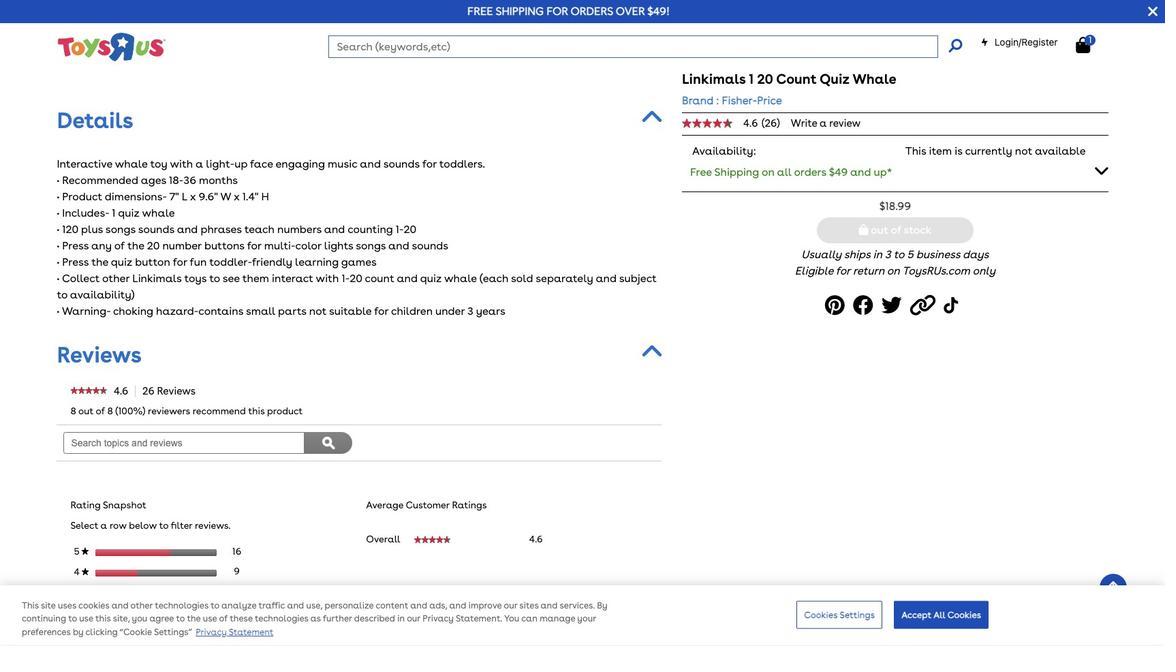 Task type: locate. For each thing, give the bounding box(es) containing it.
★ for 4
[[82, 568, 89, 575]]

3 add from the left
[[415, 31, 436, 44]]

0 horizontal spatial x
[[190, 190, 196, 203]]

1 vertical spatial 1-
[[342, 272, 350, 285]]

0 horizontal spatial reviews
[[57, 341, 142, 368]]

★ inside 1 ★
[[79, 628, 86, 636]]

quiz down any on the top left of page
[[111, 256, 132, 268]]

0 horizontal spatial with
[[170, 157, 193, 170]]

0 horizontal spatial other
[[102, 272, 130, 285]]

free
[[468, 5, 493, 18]]

1 horizontal spatial 8
[[107, 405, 113, 416]]

whale left (each
[[444, 272, 477, 285]]

them
[[242, 272, 269, 285]]

3 inside the usually ships in 3 to 5 business days eligible for return on toysrus.com only
[[885, 248, 891, 261]]

1 inside linkimals 1 20 count quiz whale brand : fisher-price
[[749, 71, 754, 87]]

the
[[127, 239, 144, 252], [92, 256, 108, 268], [187, 614, 201, 624]]

3 add to cart button from the left
[[367, 25, 510, 51]]

Search topics and reviews search region search field
[[57, 426, 359, 461]]

1 horizontal spatial cookies
[[948, 610, 982, 620]]

1 press from the top
[[62, 239, 89, 252]]

26
[[142, 385, 154, 397]]

3 cart from the left
[[452, 31, 474, 44]]

quiz
[[118, 206, 140, 219], [111, 256, 132, 268], [420, 272, 442, 285]]

this inside this site uses cookies and other technologies to analyze traffic and use, personalize content and ads, and improve our sites and services. by continuing to use this site, you agree to the use of these technologies as further described in our privacy statement. you can manage your preferences by clicking "cookie settings"
[[22, 601, 39, 611]]

our up you
[[504, 601, 518, 611]]

1 horizontal spatial this
[[248, 405, 265, 416]]

songs up any on the top left of page
[[106, 223, 136, 236]]

1
[[1089, 35, 1092, 45], [749, 71, 754, 87], [112, 206, 116, 219], [74, 627, 79, 638]]

1 vertical spatial quiz
[[111, 256, 132, 268]]

1 horizontal spatial technologies
[[255, 614, 309, 624]]

1 horizontal spatial our
[[504, 601, 518, 611]]

login/register button
[[981, 35, 1058, 49]]

cookies left settings
[[804, 610, 838, 620]]

this left product
[[248, 405, 265, 416]]

4 cart from the left
[[609, 31, 631, 44]]

16
[[232, 546, 242, 557]]

this up clicking
[[95, 614, 111, 624]]

★ for 2
[[81, 608, 89, 615]]

1 vertical spatial reviews
[[157, 385, 196, 397]]

add down 5.0
[[258, 31, 279, 44]]

1 vertical spatial 5
[[74, 546, 81, 557]]

★★★★★
[[70, 386, 107, 394], [70, 386, 107, 394], [414, 536, 451, 544], [414, 536, 451, 544]]

price
[[757, 94, 782, 107]]

1 vertical spatial a
[[196, 157, 203, 170]]

whale left toy
[[115, 157, 148, 170]]

0 vertical spatial other
[[102, 272, 130, 285]]

face
[[250, 157, 273, 170]]

7 • from the top
[[57, 272, 59, 285]]

1 vertical spatial technologies
[[255, 614, 309, 624]]

for
[[423, 157, 437, 170], [247, 239, 262, 252], [173, 256, 187, 268], [836, 265, 851, 278], [374, 305, 389, 318]]

other up availability)
[[102, 272, 130, 285]]

1.4"
[[242, 190, 259, 203]]

to down (8)
[[125, 31, 136, 44]]

shopping bag image
[[89, 32, 99, 43], [246, 32, 256, 43], [403, 32, 412, 43], [560, 32, 569, 43], [859, 224, 869, 235]]

other up you
[[131, 601, 153, 611]]

0 horizontal spatial our
[[407, 614, 421, 624]]

not right currently
[[1016, 145, 1033, 157]]

3
[[885, 248, 891, 261], [468, 305, 474, 318]]

2 horizontal spatial a
[[820, 117, 827, 130]]

26 reviews link
[[142, 385, 203, 397]]

with down learning
[[316, 272, 339, 285]]

to down out of stock button
[[894, 248, 905, 261]]

6 • from the top
[[57, 256, 59, 268]]

sounds
[[384, 157, 420, 170], [138, 223, 175, 236], [412, 239, 449, 252]]

you
[[504, 614, 520, 624]]

add to cart button down 4.5 (8)
[[53, 25, 197, 51]]

0 vertical spatial not
[[1016, 145, 1033, 157]]

1 horizontal spatial x
[[234, 190, 240, 203]]

add down 4.6 (17)
[[415, 31, 436, 44]]

0 horizontal spatial privacy
[[196, 627, 227, 638]]

2 press from the top
[[62, 256, 89, 268]]

0 vertical spatial 0
[[234, 606, 240, 617]]

4 add to cart from the left
[[569, 31, 631, 44]]

$49
[[829, 166, 848, 179]]

★ down 5 ★ on the left bottom of page
[[82, 568, 89, 575]]

1 horizontal spatial this
[[906, 145, 927, 157]]

20 down the games
[[350, 272, 362, 285]]

0 vertical spatial 5
[[908, 248, 914, 261]]

cookies
[[78, 601, 109, 611]]

on inside the usually ships in 3 to 5 business days eligible for return on toysrus.com only
[[887, 265, 900, 278]]

0 horizontal spatial 5
[[74, 546, 81, 557]]

add to cart down (39)
[[569, 31, 631, 44]]

use up privacy statement link at the bottom left of page
[[203, 614, 217, 624]]

on
[[762, 166, 775, 179], [887, 265, 900, 278]]

on left the all
[[762, 166, 775, 179]]

0 vertical spatial out
[[871, 224, 889, 237]]

1 vertical spatial not
[[309, 305, 327, 318]]

★ inside 2 ★
[[81, 608, 89, 615]]

the up button
[[127, 239, 144, 252]]

for down ships
[[836, 265, 851, 278]]

0 vertical spatial 3
[[885, 248, 891, 261]]

1 vertical spatial our
[[407, 614, 421, 624]]

available
[[1035, 145, 1086, 157]]

statement
[[229, 627, 274, 638]]

1 horizontal spatial other
[[131, 601, 153, 611]]

sounds up number
[[138, 223, 175, 236]]

this left item on the right top
[[906, 145, 927, 157]]

ships
[[844, 248, 871, 261]]

cookies right all
[[948, 610, 982, 620]]

0 horizontal spatial cookies
[[804, 610, 838, 620]]

privacy down the ads,
[[423, 614, 454, 624]]

:
[[717, 94, 719, 107]]

dimensions-
[[105, 190, 167, 203]]

linkimals inside linkimals 1 20 count quiz whale brand : fisher-price
[[682, 71, 746, 87]]

(39)
[[594, 12, 611, 23]]

Enter Keyword or Item No. search field
[[328, 35, 938, 58]]

toys r us image
[[57, 32, 166, 62]]

1 up fisher- in the right top of the page
[[749, 71, 754, 87]]

★ up 4 ★
[[81, 548, 89, 555]]

shipping
[[715, 166, 760, 179]]

0 horizontal spatial this
[[95, 614, 111, 624]]

2 x from the left
[[234, 190, 240, 203]]

recommended
[[62, 174, 138, 187]]

1 horizontal spatial with
[[316, 272, 339, 285]]

this for this item is currently not available
[[906, 145, 927, 157]]

3 • from the top
[[57, 206, 59, 219]]

x right l
[[190, 190, 196, 203]]

technologies down traffic
[[255, 614, 309, 624]]

cart for 3rd add to cart button from the left
[[452, 31, 474, 44]]

copy a link to linkimals 1 20 count quiz whale image
[[911, 291, 940, 321]]

0 horizontal spatial not
[[309, 305, 327, 318]]

not inside interactive whale toy with a light-up face engaging music and sounds for toddlers. • recommended ages 18-36 months • product dimensions- 7" l x 9.6" w x 1.4" h • includes- 1 quiz whale • 120 plus songs sounds and phrases teach numbers and counting 1-20 • press any of the 20 number buttons for multi-color lights songs and sounds • press the quiz button for fun toddler-friendly learning games • collect other linkimals toys to see them interact with 1-20 count and quiz whale (each sold separately and subject to availability) • warning- choking hazard-contains small parts not suitable for children under 3 years
[[309, 305, 327, 318]]

press down "120"
[[62, 239, 89, 252]]

3 left years
[[468, 305, 474, 318]]

0 vertical spatial this
[[906, 145, 927, 157]]

0 down "these"
[[234, 626, 240, 637]]

2
[[74, 607, 81, 617]]

songs down counting
[[356, 239, 386, 252]]

1 0 from the top
[[234, 606, 240, 617]]

1-
[[396, 223, 404, 236], [342, 272, 350, 285]]

linkimals up :
[[682, 71, 746, 87]]

1 down dimensions-
[[112, 206, 116, 219]]

3 inside interactive whale toy with a light-up face engaging music and sounds for toddlers. • recommended ages 18-36 months • product dimensions- 7" l x 9.6" w x 1.4" h • includes- 1 quiz whale • 120 plus songs sounds and phrases teach numbers and counting 1-20 • press any of the 20 number buttons for multi-color lights songs and sounds • press the quiz button for fun toddler-friendly learning games • collect other linkimals toys to see them interact with 1-20 count and quiz whale (each sold separately and subject to availability) • warning- choking hazard-contains small parts not suitable for children under 3 years
[[468, 305, 474, 318]]

1- down the games
[[342, 272, 350, 285]]

ratings
[[452, 500, 487, 511]]

20 up price
[[758, 71, 774, 87]]

this site uses cookies and other technologies to analyze traffic and use, personalize content and ads, and improve our sites and services. by continuing to use this site, you agree to the use of these technologies as further described in our privacy statement. you can manage your preferences by clicking "cookie settings"
[[22, 601, 608, 638]]

out left (100%)
[[78, 405, 93, 416]]

1- right counting
[[396, 223, 404, 236]]

separately
[[536, 272, 593, 285]]

1 horizontal spatial in
[[874, 248, 883, 261]]

5 inside the usually ships in 3 to 5 business days eligible for return on toysrus.com only
[[908, 248, 914, 261]]

in down "content"
[[398, 614, 405, 624]]

can
[[522, 614, 538, 624]]

to inside the usually ships in 3 to 5 business days eligible for return on toysrus.com only
[[894, 248, 905, 261]]

add to cart down (17)
[[412, 31, 474, 44]]

0 vertical spatial in
[[874, 248, 883, 261]]

1 cart from the left
[[138, 31, 161, 44]]

reviews up the reviewers
[[157, 385, 196, 397]]

quiz up the children
[[420, 272, 442, 285]]

a
[[820, 117, 827, 130], [196, 157, 203, 170], [101, 520, 107, 531]]

0 vertical spatial songs
[[106, 223, 136, 236]]

1 add from the left
[[101, 31, 122, 44]]

out inside button
[[871, 224, 889, 237]]

1 x from the left
[[190, 190, 196, 203]]

★ right uses
[[81, 608, 89, 615]]

the inside this site uses cookies and other technologies to analyze traffic and use, personalize content and ads, and improve our sites and services. by continuing to use this site, you agree to the use of these technologies as further described in our privacy statement. you can manage your preferences by clicking "cookie settings"
[[187, 614, 201, 624]]

write
[[791, 117, 818, 130]]

0 up privacy statement
[[234, 606, 240, 617]]

2 0 from the top
[[234, 626, 240, 637]]

not right parts
[[309, 305, 327, 318]]

1 vertical spatial this
[[22, 601, 39, 611]]

in inside the usually ships in 3 to 5 business days eligible for return on toysrus.com only
[[874, 248, 883, 261]]

this left the site
[[22, 601, 39, 611]]

1 8 from the left
[[70, 405, 76, 416]]

on right 'return'
[[887, 265, 900, 278]]

2 ★
[[74, 607, 89, 617]]

26 reviews
[[142, 385, 196, 397]]

1 vertical spatial this
[[95, 614, 111, 624]]

1 vertical spatial with
[[316, 272, 339, 285]]

0 horizontal spatial 8
[[70, 405, 76, 416]]

None search field
[[328, 35, 962, 58]]

use,
[[306, 601, 323, 611]]

0 vertical spatial on
[[762, 166, 775, 179]]

1 horizontal spatial 5
[[908, 248, 914, 261]]

of right any on the top left of page
[[114, 239, 125, 252]]

0 horizontal spatial 3
[[468, 305, 474, 318]]

1 add to cart from the left
[[99, 31, 161, 44]]

teach
[[245, 223, 275, 236]]

ages
[[141, 174, 166, 187]]

filter
[[171, 520, 192, 531]]

engaging
[[276, 157, 325, 170]]

5 down the stock
[[908, 248, 914, 261]]

0 horizontal spatial out
[[78, 405, 93, 416]]

your
[[578, 614, 596, 624]]

add down 4.9
[[572, 31, 593, 44]]

close button image
[[1149, 4, 1158, 19]]

1 vertical spatial other
[[131, 601, 153, 611]]

1 vertical spatial 3
[[468, 305, 474, 318]]

a up '36'
[[196, 157, 203, 170]]

brand
[[682, 94, 714, 107]]

and up lights on the top left of page
[[324, 223, 345, 236]]

improve
[[469, 601, 502, 611]]

linkimals inside interactive whale toy with a light-up face engaging music and sounds for toddlers. • recommended ages 18-36 months • product dimensions- 7" l x 9.6" w x 1.4" h • includes- 1 quiz whale • 120 plus songs sounds and phrases teach numbers and counting 1-20 • press any of the 20 number buttons for multi-color lights songs and sounds • press the quiz button for fun toddler-friendly learning games • collect other linkimals toys to see them interact with 1-20 count and quiz whale (each sold separately and subject to availability) • warning- choking hazard-contains small parts not suitable for children under 3 years
[[132, 272, 182, 285]]

1 vertical spatial in
[[398, 614, 405, 624]]

0 vertical spatial this
[[248, 405, 265, 416]]

0 horizontal spatial this
[[22, 601, 39, 611]]

4
[[74, 566, 82, 577]]

★ down 2 ★
[[79, 628, 86, 636]]

1 horizontal spatial privacy
[[423, 614, 454, 624]]

press up collect
[[62, 256, 89, 268]]

2 add to cart button from the left
[[210, 25, 353, 51]]

to down (2)
[[282, 31, 293, 44]]

x right w
[[234, 190, 240, 203]]

fun
[[190, 256, 207, 268]]

0 horizontal spatial the
[[92, 256, 108, 268]]

0 horizontal spatial use
[[79, 614, 93, 624]]

9
[[234, 566, 240, 577]]

1 horizontal spatial linkimals
[[682, 71, 746, 87]]

3 down out of stock button
[[885, 248, 891, 261]]

small
[[246, 305, 275, 318]]

for inside the usually ships in 3 to 5 business days eligible for return on toysrus.com only
[[836, 265, 851, 278]]

0 vertical spatial quiz
[[118, 206, 140, 219]]

1 vertical spatial songs
[[356, 239, 386, 252]]

and left subject
[[596, 272, 617, 285]]

0 vertical spatial linkimals
[[682, 71, 746, 87]]

add to cart down (8)
[[99, 31, 161, 44]]

of up privacy statement link at the bottom left of page
[[219, 614, 228, 624]]

reviews down warning-
[[57, 341, 142, 368]]

other inside interactive whale toy with a light-up face engaging music and sounds for toddlers. • recommended ages 18-36 months • product dimensions- 7" l x 9.6" w x 1.4" h • includes- 1 quiz whale • 120 plus songs sounds and phrases teach numbers and counting 1-20 • press any of the 20 number buttons for multi-color lights songs and sounds • press the quiz button for fun toddler-friendly learning games • collect other linkimals toys to see them interact with 1-20 count and quiz whale (each sold separately and subject to availability) • warning- choking hazard-contains small parts not suitable for children under 3 years
[[102, 272, 130, 285]]

described
[[354, 614, 395, 624]]

1 vertical spatial the
[[92, 256, 108, 268]]

2 vertical spatial the
[[187, 614, 201, 624]]

quiz down dimensions-
[[118, 206, 140, 219]]

1 horizontal spatial use
[[203, 614, 217, 624]]

a right write
[[820, 117, 827, 130]]

cart for first add to cart button from right
[[609, 31, 631, 44]]

★ inside 5 ★
[[81, 548, 89, 555]]

in up 'return'
[[874, 248, 883, 261]]

interactive whale toy with a light-up face engaging music and sounds for toddlers. • recommended ages 18-36 months • product dimensions- 7" l x 9.6" w x 1.4" h • includes- 1 quiz whale • 120 plus songs sounds and phrases teach numbers and counting 1-20 • press any of the 20 number buttons for multi-color lights songs and sounds • press the quiz button for fun toddler-friendly learning games • collect other linkimals toys to see them interact with 1-20 count and quiz whale (each sold separately and subject to availability) • warning- choking hazard-contains small parts not suitable for children under 3 years
[[57, 157, 657, 318]]

interact
[[272, 272, 313, 285]]

1 horizontal spatial on
[[887, 265, 900, 278]]

numbers
[[277, 223, 322, 236]]

reviews.
[[195, 520, 231, 531]]

2 • from the top
[[57, 190, 59, 203]]

privacy
[[423, 614, 454, 624], [196, 627, 227, 638]]

lights
[[324, 239, 353, 252]]

8 out of 8 (100%) reviewers recommend this product
[[70, 405, 303, 416]]

0 horizontal spatial technologies
[[155, 601, 209, 611]]

0 vertical spatial the
[[127, 239, 144, 252]]

learning
[[295, 256, 339, 268]]

for left the children
[[374, 305, 389, 318]]

0 vertical spatial whale
[[115, 157, 148, 170]]

technologies up the agree
[[155, 601, 209, 611]]

★ inside 4 ★
[[82, 568, 89, 575]]

1 horizontal spatial 1-
[[396, 223, 404, 236]]

4.5 (8)
[[107, 12, 135, 23]]

statement.
[[456, 614, 502, 624]]

1 vertical spatial 0
[[234, 626, 240, 637]]

whale down 7"
[[142, 206, 175, 219]]

0 vertical spatial a
[[820, 117, 827, 130]]

1 horizontal spatial out
[[871, 224, 889, 237]]

3 add to cart from the left
[[412, 31, 474, 44]]

2 cookies from the left
[[948, 610, 982, 620]]

0 vertical spatial reviews
[[57, 341, 142, 368]]

1 right login/register
[[1089, 35, 1092, 45]]

0 horizontal spatial on
[[762, 166, 775, 179]]

the up settings"
[[187, 614, 201, 624]]

20 right counting
[[404, 223, 417, 236]]

0 vertical spatial press
[[62, 239, 89, 252]]

privacy right settings"
[[196, 627, 227, 638]]

this item is currently not available
[[906, 145, 1086, 157]]

0
[[234, 606, 240, 617], [234, 626, 240, 637]]

0 horizontal spatial a
[[101, 520, 107, 531]]

0 vertical spatial 1-
[[396, 223, 404, 236]]

0 horizontal spatial in
[[398, 614, 405, 624]]

business
[[917, 248, 961, 261]]

accept all cookies button
[[895, 601, 989, 629]]

press
[[62, 239, 89, 252], [62, 256, 89, 268]]

snapshot
[[103, 500, 146, 511]]

1 down 2
[[74, 627, 79, 638]]

a left row
[[101, 520, 107, 531]]

cookies settings button
[[797, 601, 883, 629]]

our down "content"
[[407, 614, 421, 624]]

0 vertical spatial with
[[170, 157, 193, 170]]

2 cart from the left
[[295, 31, 318, 44]]

warning-
[[62, 305, 111, 318]]

1 horizontal spatial 3
[[885, 248, 891, 261]]

1 vertical spatial press
[[62, 256, 89, 268]]

cart for 3rd add to cart button from the right
[[295, 31, 318, 44]]

button
[[135, 256, 170, 268]]

our
[[504, 601, 518, 611], [407, 614, 421, 624]]

1 vertical spatial out
[[78, 405, 93, 416]]

4 • from the top
[[57, 223, 59, 236]]

1 vertical spatial linkimals
[[132, 272, 182, 285]]

2 horizontal spatial the
[[187, 614, 201, 624]]

1 cookies from the left
[[804, 610, 838, 620]]

0 horizontal spatial linkimals
[[132, 272, 182, 285]]

2 vertical spatial quiz
[[420, 272, 442, 285]]

multi-
[[264, 239, 296, 252]]

(26)
[[762, 117, 780, 129]]

1 vertical spatial on
[[887, 265, 900, 278]]

use up 1 ★ at left
[[79, 614, 93, 624]]

add down "4.5"
[[101, 31, 122, 44]]

add to cart down (2)
[[256, 31, 318, 44]]

0 vertical spatial privacy
[[423, 614, 454, 624]]

sounds up the children
[[412, 239, 449, 252]]

1 horizontal spatial a
[[196, 157, 203, 170]]

add to cart button down 4.9 (39)
[[524, 25, 667, 51]]

of
[[891, 224, 902, 237], [114, 239, 125, 252], [96, 405, 105, 416], [219, 614, 228, 624]]



Task type: vqa. For each thing, say whether or not it's contained in the screenshot.
Menu Bar containing shop by age
no



Task type: describe. For each thing, give the bounding box(es) containing it.
light-
[[206, 157, 235, 170]]

of inside out of stock button
[[891, 224, 902, 237]]

customer
[[406, 500, 450, 511]]

tiktok image
[[944, 291, 962, 321]]

shopping bag image
[[1077, 37, 1091, 53]]

write a review button
[[791, 117, 861, 130]]

0 vertical spatial technologies
[[155, 601, 209, 611]]

fisher-
[[722, 94, 757, 107]]

privacy statement link
[[196, 627, 274, 638]]

1 use from the left
[[79, 614, 93, 624]]

reviewers
[[148, 405, 190, 416]]

share linkimals 1 20 count quiz whale on facebook image
[[853, 291, 878, 321]]

1 add to cart button from the left
[[53, 25, 197, 51]]

services.
[[560, 601, 595, 611]]

4.6 up sites
[[529, 534, 543, 545]]

personalize
[[325, 601, 374, 611]]

uses
[[58, 601, 76, 611]]

in inside this site uses cookies and other technologies to analyze traffic and use, personalize content and ads, and improve our sites and services. by continuing to use this site, you agree to the use of these technologies as further described in our privacy statement. you can manage your preferences by clicking "cookie settings"
[[398, 614, 405, 624]]

★ for 5
[[81, 548, 89, 555]]

2 8 from the left
[[107, 405, 113, 416]]

5.0
[[264, 12, 278, 23]]

further
[[323, 614, 352, 624]]

clicking
[[86, 627, 118, 638]]

2 vertical spatial sounds
[[412, 239, 449, 252]]

0 vertical spatial sounds
[[384, 157, 420, 170]]

by
[[597, 601, 608, 611]]

for down teach
[[247, 239, 262, 252]]

all
[[778, 166, 792, 179]]

for down number
[[173, 256, 187, 268]]

to left the analyze
[[211, 601, 219, 611]]

years
[[476, 305, 506, 318]]

games
[[341, 256, 377, 268]]

and left the ads,
[[411, 601, 427, 611]]

months
[[199, 174, 238, 187]]

on inside dropdown button
[[762, 166, 775, 179]]

of inside this site uses cookies and other technologies to analyze traffic and use, personalize content and ads, and improve our sites and services. by continuing to use this site, you agree to the use of these technologies as further described in our privacy statement. you can manage your preferences by clicking "cookie settings"
[[219, 614, 228, 624]]

1 horizontal spatial reviews
[[157, 385, 196, 397]]

2 vertical spatial whale
[[444, 272, 477, 285]]

to down (39)
[[595, 31, 606, 44]]

site,
[[113, 614, 130, 624]]

and up number
[[177, 223, 198, 236]]

and right count
[[397, 272, 418, 285]]

of inside interactive whale toy with a light-up face engaging music and sounds for toddlers. • recommended ages 18-36 months • product dimensions- 7" l x 9.6" w x 1.4" h • includes- 1 quiz whale • 120 plus songs sounds and phrases teach numbers and counting 1-20 • press any of the 20 number buttons for multi-color lights songs and sounds • press the quiz button for fun toddler-friendly learning games • collect other linkimals toys to see them interact with 1-20 count and quiz whale (each sold separately and subject to availability) • warning- choking hazard-contains small parts not suitable for children under 3 years
[[114, 239, 125, 252]]

product
[[62, 190, 102, 203]]

and inside dropdown button
[[851, 166, 872, 179]]

select
[[70, 520, 98, 531]]

under
[[436, 305, 465, 318]]

manage
[[540, 614, 576, 624]]

4.6 left (17)
[[421, 12, 434, 23]]

login/register
[[995, 36, 1058, 48]]

orders
[[571, 5, 613, 18]]

item
[[930, 145, 952, 157]]

free shipping on all orders $49 and up* button
[[682, 157, 1109, 186]]

to down (17)
[[439, 31, 449, 44]]

free shipping for orders over $49!
[[468, 5, 670, 18]]

and up site,
[[112, 601, 129, 611]]

8 • from the top
[[57, 305, 59, 318]]

36
[[184, 174, 196, 187]]

9.6"
[[199, 190, 218, 203]]

4.6 (26)
[[744, 117, 780, 129]]

privacy inside this site uses cookies and other technologies to analyze traffic and use, personalize content and ads, and improve our sites and services. by continuing to use this site, you agree to the use of these technologies as further described in our privacy statement. you can manage your preferences by clicking "cookie settings"
[[423, 614, 454, 624]]

4.9 (39)
[[578, 12, 611, 23]]

w
[[221, 190, 231, 203]]

below
[[129, 520, 157, 531]]

contains
[[199, 305, 243, 318]]

1 horizontal spatial not
[[1016, 145, 1033, 157]]

a inside interactive whale toy with a light-up face engaging music and sounds for toddlers. • recommended ages 18-36 months • product dimensions- 7" l x 9.6" w x 1.4" h • includes- 1 quiz whale • 120 plus songs sounds and phrases teach numbers and counting 1-20 • press any of the 20 number buttons for multi-color lights songs and sounds • press the quiz button for fun toddler-friendly learning games • collect other linkimals toys to see them interact with 1-20 count and quiz whale (each sold separately and subject to availability) • warning- choking hazard-contains small parts not suitable for children under 3 years
[[196, 157, 203, 170]]

overall
[[366, 534, 401, 545]]

cookies settings
[[804, 610, 875, 620]]

1 horizontal spatial songs
[[356, 239, 386, 252]]

to down collect
[[57, 288, 68, 301]]

(each
[[480, 272, 509, 285]]

and up manage
[[541, 601, 558, 611]]

settings"
[[154, 627, 192, 638]]

120
[[62, 223, 78, 236]]

a for select a row below to filter reviews.
[[101, 520, 107, 531]]

0 horizontal spatial 1-
[[342, 272, 350, 285]]

5 • from the top
[[57, 239, 59, 252]]

toy
[[150, 157, 167, 170]]

and right the ads,
[[450, 601, 466, 611]]

by
[[73, 627, 83, 638]]

rating snapshot
[[70, 500, 146, 511]]

to left filter
[[159, 520, 169, 531]]

1 • from the top
[[57, 174, 59, 187]]

20 inside linkimals 1 20 count quiz whale brand : fisher-price
[[758, 71, 774, 87]]

4 add to cart button from the left
[[524, 25, 667, 51]]

and right music at the top left
[[360, 157, 381, 170]]

cart for first add to cart button from the left
[[138, 31, 161, 44]]

suitable
[[329, 305, 372, 318]]

1 horizontal spatial the
[[127, 239, 144, 252]]

average
[[366, 500, 404, 511]]

20 up button
[[147, 239, 160, 252]]

share a link to linkimals 1 20 count quiz whale on twitter image
[[882, 291, 906, 321]]

continuing
[[22, 614, 66, 624]]

4 add from the left
[[572, 31, 593, 44]]

free
[[691, 166, 712, 179]]

toysrus.com
[[903, 265, 970, 278]]

7"
[[169, 190, 179, 203]]

ϙ button
[[305, 432, 353, 454]]

linkimals 1 20 count quiz whale brand : fisher-price
[[682, 71, 897, 107]]

accept
[[902, 610, 932, 620]]

up
[[235, 157, 248, 170]]

1 vertical spatial sounds
[[138, 223, 175, 236]]

4.6 (17)
[[421, 12, 452, 23]]

0 for 2
[[234, 606, 240, 617]]

2 use from the left
[[203, 614, 217, 624]]

includes-
[[62, 206, 109, 219]]

availability)
[[70, 288, 135, 301]]

analyze
[[222, 601, 256, 611]]

1 link
[[1077, 35, 1105, 54]]

details
[[57, 107, 133, 133]]

(8)
[[124, 12, 135, 23]]

of left (100%)
[[96, 405, 105, 416]]

$18.99
[[880, 199, 911, 212]]

1 inside interactive whale toy with a light-up face engaging music and sounds for toddlers. • recommended ages 18-36 months • product dimensions- 7" l x 9.6" w x 1.4" h • includes- 1 quiz whale • 120 plus songs sounds and phrases teach numbers and counting 1-20 • press any of the 20 number buttons for multi-color lights songs and sounds • press the quiz button for fun toddler-friendly learning games • collect other linkimals toys to see them interact with 1-20 count and quiz whale (each sold separately and subject to availability) • warning- choking hazard-contains small parts not suitable for children under 3 years
[[112, 206, 116, 219]]

to up settings"
[[176, 614, 185, 624]]

0 horizontal spatial songs
[[106, 223, 136, 236]]

0 vertical spatial our
[[504, 601, 518, 611]]

4.5
[[107, 12, 121, 23]]

usually
[[802, 248, 842, 261]]

as
[[311, 614, 321, 624]]

5.0 (2)
[[264, 12, 292, 23]]

these
[[230, 614, 253, 624]]

and left use,
[[287, 601, 304, 611]]

traffic
[[259, 601, 285, 611]]

0 for 1
[[234, 626, 240, 637]]

2 add to cart from the left
[[256, 31, 318, 44]]

free shipping on all orders $49 and up*
[[691, 166, 892, 179]]

create a pinterest pin for linkimals 1 20 count quiz whale image
[[825, 291, 849, 321]]

this for this site uses cookies and other technologies to analyze traffic and use, personalize content and ads, and improve our sites and services. by continuing to use this site, you agree to the use of these technologies as further described in our privacy statement. you can manage your preferences by clicking "cookie settings"
[[22, 601, 39, 611]]

to left see
[[209, 272, 220, 285]]

1 vertical spatial whale
[[142, 206, 175, 219]]

(100%)
[[115, 405, 145, 416]]

1 vertical spatial privacy
[[196, 627, 227, 638]]

return
[[853, 265, 885, 278]]

★ for 1
[[79, 628, 86, 636]]

quiz
[[820, 71, 850, 87]]

(17)
[[438, 12, 452, 23]]

recommend
[[193, 405, 246, 416]]

4.6 left (26)
[[744, 117, 758, 129]]

shopping bag image inside out of stock button
[[859, 224, 869, 235]]

other inside this site uses cookies and other technologies to analyze traffic and use, personalize content and ads, and improve our sites and services. by continuing to use this site, you agree to the use of these technologies as further described in our privacy statement. you can manage your preferences by clicking "cookie settings"
[[131, 601, 153, 611]]

Search topics and reviews text field
[[64, 432, 305, 454]]

buttons
[[204, 239, 245, 252]]

this inside this site uses cookies and other technologies to analyze traffic and use, personalize content and ads, and improve our sites and services. by continuing to use this site, you agree to the use of these technologies as further described in our privacy statement. you can manage your preferences by clicking "cookie settings"
[[95, 614, 111, 624]]

4.6 up (100%)
[[114, 385, 128, 397]]

and down counting
[[389, 239, 409, 252]]

a for write a review
[[820, 117, 827, 130]]

"cookie
[[120, 627, 152, 638]]

2 add from the left
[[258, 31, 279, 44]]

agree
[[150, 614, 174, 624]]

free shipping for orders over $49! link
[[468, 5, 670, 18]]

for left toddlers.
[[423, 157, 437, 170]]

availability:
[[693, 145, 756, 157]]

to down uses
[[68, 614, 77, 624]]



